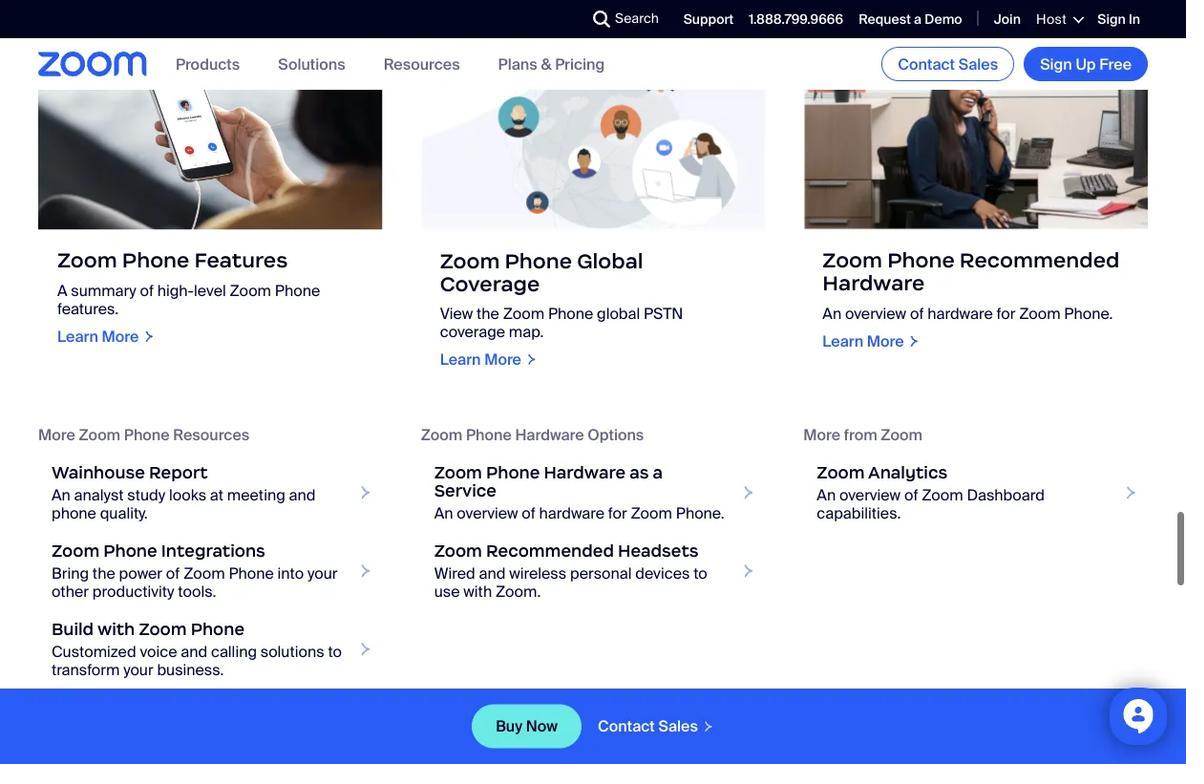 Task type: locate. For each thing, give the bounding box(es) containing it.
phone.
[[1065, 303, 1113, 324], [676, 503, 725, 523]]

1 vertical spatial hardware
[[539, 503, 605, 523]]

0 vertical spatial with
[[464, 582, 492, 602]]

wired
[[434, 563, 476, 584]]

an inside "wainhouse report an analyst study looks at meeting and phone quality."
[[52, 485, 71, 505]]

contact down request a demo
[[898, 54, 955, 74]]

sign for sign up free
[[1041, 54, 1073, 74]]

view
[[440, 303, 473, 324]]

the inside 'zoom phone integrations bring the power of zoom phone into your other productivity tools.'
[[92, 563, 115, 584]]

with inside zoom recommended headsets wired and wireless personal devices to use with zoom.
[[464, 582, 492, 602]]

learn down features.
[[57, 326, 98, 346]]

phone. inside zoom phone recommended hardware an overview of hardware for zoom phone. learn more
[[1065, 303, 1113, 324]]

zoom phone recommended hardware an overview of hardware for zoom phone. learn more
[[823, 248, 1120, 351]]

phone
[[52, 503, 96, 523]]

coverage
[[440, 322, 505, 342]]

the
[[477, 303, 500, 324], [92, 563, 115, 584]]

None search field
[[524, 4, 598, 34]]

0 horizontal spatial learn
[[57, 326, 98, 346]]

hardware for as
[[544, 462, 626, 483]]

0 vertical spatial sales
[[959, 54, 998, 74]]

request a demo
[[859, 11, 963, 28]]

learn up from
[[823, 331, 864, 351]]

1 vertical spatial contact sales link
[[582, 716, 714, 737]]

0 vertical spatial phone.
[[1065, 303, 1113, 324]]

sign
[[1098, 11, 1126, 28], [1041, 54, 1073, 74]]

your inside build with zoom phone customized voice and calling solutions to transform your business.
[[123, 660, 153, 680]]

a right as
[[653, 462, 663, 483]]

0 vertical spatial your
[[308, 563, 338, 584]]

1 vertical spatial contact sales
[[598, 716, 698, 736]]

1 horizontal spatial phone.
[[1065, 303, 1113, 324]]

1 horizontal spatial hardware
[[928, 303, 993, 324]]

and right wired
[[479, 563, 506, 584]]

an
[[823, 303, 842, 324], [52, 485, 71, 505], [817, 485, 836, 505], [434, 503, 453, 523]]

sign inside sign up free link
[[1041, 54, 1073, 74]]

recommended
[[960, 248, 1120, 273], [486, 540, 614, 561]]

your
[[308, 563, 338, 584], [123, 660, 153, 680]]

the down coverage
[[477, 303, 500, 324]]

and inside zoom recommended headsets wired and wireless personal devices to use with zoom.
[[479, 563, 506, 584]]

a
[[57, 281, 67, 301]]

to right the solutions
[[328, 642, 342, 662]]

of inside zoom phone features a summary of high-level zoom phone features. learn more
[[140, 281, 154, 301]]

1 vertical spatial recommended
[[486, 540, 614, 561]]

0 vertical spatial sign
[[1098, 11, 1126, 28]]

free
[[1100, 54, 1132, 74]]

host button
[[1036, 10, 1083, 28]]

0 horizontal spatial the
[[92, 563, 115, 584]]

sales
[[959, 54, 998, 74], [659, 716, 698, 736]]

contact
[[898, 54, 955, 74], [598, 716, 655, 736]]

and inside build with zoom phone customized voice and calling solutions to transform your business.
[[181, 642, 208, 662]]

hardware for options
[[515, 425, 584, 445]]

0 horizontal spatial and
[[181, 642, 208, 662]]

sign up free
[[1041, 54, 1132, 74]]

1 vertical spatial the
[[92, 563, 115, 584]]

to inside build with zoom phone customized voice and calling solutions to transform your business.
[[328, 642, 342, 662]]

2 horizontal spatial and
[[479, 563, 506, 584]]

and
[[289, 485, 316, 505], [479, 563, 506, 584], [181, 642, 208, 662]]

sign for sign in
[[1098, 11, 1126, 28]]

buy now link
[[472, 705, 582, 749]]

with right the 'use'
[[464, 582, 492, 602]]

1 vertical spatial for
[[608, 503, 627, 523]]

transform
[[52, 660, 120, 680]]

to right the devices at the right
[[694, 563, 708, 584]]

of inside zoom phone hardware as a service an overview of hardware for zoom phone.
[[522, 503, 536, 523]]

zoom logo image
[[38, 52, 147, 76]]

wainhouse report an analyst study looks at meeting and phone quality.
[[52, 462, 316, 523]]

0 horizontal spatial sign
[[1041, 54, 1073, 74]]

and right meeting at the bottom left of page
[[289, 485, 316, 505]]

0 vertical spatial for
[[997, 303, 1016, 324]]

with
[[464, 582, 492, 602], [97, 618, 135, 639]]

1.888.799.9666 link
[[749, 11, 844, 28]]

0 horizontal spatial for
[[608, 503, 627, 523]]

search
[[615, 10, 659, 27]]

1 horizontal spatial learn
[[440, 349, 481, 369]]

a inside zoom phone hardware as a service an overview of hardware for zoom phone.
[[653, 462, 663, 483]]

0 horizontal spatial phone.
[[676, 503, 725, 523]]

quality.
[[100, 503, 148, 523]]

1 vertical spatial to
[[328, 642, 342, 662]]

your right 'into'
[[308, 563, 338, 584]]

the right bring
[[92, 563, 115, 584]]

overview inside zoom analytics an overview of zoom dashboard capabilities.
[[840, 485, 901, 505]]

2 vertical spatial and
[[181, 642, 208, 662]]

more inside zoom phone recommended hardware an overview of hardware for zoom phone. learn more
[[867, 331, 904, 351]]

with up customized at bottom left
[[97, 618, 135, 639]]

hardware
[[823, 270, 925, 296], [515, 425, 584, 445], [544, 462, 626, 483]]

1 horizontal spatial for
[[997, 303, 1016, 324]]

analytics
[[868, 462, 948, 483]]

1 horizontal spatial sales
[[959, 54, 998, 74]]

zoom inside zoom recommended headsets wired and wireless personal devices to use with zoom.
[[434, 540, 482, 561]]

0 vertical spatial and
[[289, 485, 316, 505]]

hardware inside zoom phone hardware as a service an overview of hardware for zoom phone.
[[544, 462, 626, 483]]

0 horizontal spatial recommended
[[486, 540, 614, 561]]

overview inside zoom phone recommended hardware an overview of hardware for zoom phone. learn more
[[845, 303, 907, 324]]

request
[[859, 11, 911, 28]]

0 vertical spatial a
[[914, 11, 922, 28]]

learn down coverage
[[440, 349, 481, 369]]

0 vertical spatial contact sales link
[[882, 47, 1015, 81]]

an inside zoom analytics an overview of zoom dashboard capabilities.
[[817, 485, 836, 505]]

wireless
[[509, 563, 567, 584]]

1 horizontal spatial contact
[[898, 54, 955, 74]]

service
[[434, 480, 497, 501]]

solutions
[[261, 642, 324, 662]]

1 vertical spatial resources
[[173, 425, 250, 445]]

0 vertical spatial recommended
[[960, 248, 1120, 273]]

1 vertical spatial your
[[123, 660, 153, 680]]

hardware inside zoom phone recommended hardware an overview of hardware for zoom phone. learn more
[[823, 270, 925, 296]]

1 horizontal spatial contact sales link
[[882, 47, 1015, 81]]

level
[[194, 281, 226, 301]]

1 horizontal spatial resources
[[384, 54, 460, 74]]

and right the voice
[[181, 642, 208, 662]]

request a demo link
[[859, 11, 963, 28]]

0 vertical spatial the
[[477, 303, 500, 324]]

calling
[[211, 642, 257, 662]]

devices
[[636, 563, 690, 584]]

for inside zoom phone recommended hardware an overview of hardware for zoom phone. learn more
[[997, 303, 1016, 324]]

0 vertical spatial hardware
[[823, 270, 925, 296]]

1 vertical spatial sign
[[1041, 54, 1073, 74]]

integrations
[[161, 540, 265, 561]]

1 vertical spatial sales
[[659, 716, 698, 736]]

1 vertical spatial and
[[479, 563, 506, 584]]

learn inside zoom phone features a summary of high-level zoom phone features. learn more
[[57, 326, 98, 346]]

1 vertical spatial hardware
[[515, 425, 584, 445]]

0 horizontal spatial contact sales link
[[582, 716, 714, 737]]

to
[[694, 563, 708, 584], [328, 642, 342, 662]]

1 vertical spatial phone.
[[676, 503, 725, 523]]

1 horizontal spatial and
[[289, 485, 316, 505]]

1 horizontal spatial sign
[[1098, 11, 1126, 28]]

support link
[[684, 11, 734, 28]]

1 horizontal spatial your
[[308, 563, 338, 584]]

for
[[997, 303, 1016, 324], [608, 503, 627, 523]]

a left demo
[[914, 11, 922, 28]]

zoom
[[57, 248, 117, 273], [440, 248, 500, 273], [823, 248, 883, 273], [230, 281, 271, 301], [503, 303, 545, 324], [1019, 303, 1061, 324], [79, 425, 120, 445], [421, 425, 463, 445], [881, 425, 923, 445], [434, 462, 482, 483], [817, 462, 865, 483], [922, 485, 964, 505], [631, 503, 672, 523], [52, 540, 100, 561], [434, 540, 482, 561], [184, 563, 225, 584], [139, 618, 187, 639]]

1 vertical spatial with
[[97, 618, 135, 639]]

up
[[1076, 54, 1096, 74]]

zoom inside build with zoom phone customized voice and calling solutions to transform your business.
[[139, 618, 187, 639]]

0 vertical spatial to
[[694, 563, 708, 584]]

0 horizontal spatial a
[[653, 462, 663, 483]]

2 horizontal spatial learn
[[823, 331, 864, 351]]

phone. inside zoom phone hardware as a service an overview of hardware for zoom phone.
[[676, 503, 725, 523]]

0 vertical spatial hardware
[[928, 303, 993, 324]]

0 vertical spatial resources
[[384, 54, 460, 74]]

your left business.
[[123, 660, 153, 680]]

2 vertical spatial hardware
[[544, 462, 626, 483]]

demo
[[925, 11, 963, 28]]

personal
[[570, 563, 632, 584]]

business.
[[157, 660, 224, 680]]

sign left in
[[1098, 11, 1126, 28]]

1 horizontal spatial contact sales
[[898, 54, 998, 74]]

overview
[[845, 303, 907, 324], [840, 485, 901, 505], [457, 503, 518, 523]]

zoom recommended headsets wired and wireless personal devices to use with zoom.
[[434, 540, 708, 602]]

1 horizontal spatial the
[[477, 303, 500, 324]]

zoom phone integrations bring the power of zoom phone into your other productivity tools.
[[52, 540, 338, 602]]

host
[[1036, 10, 1067, 28]]

0 horizontal spatial hardware
[[539, 503, 605, 523]]

0 horizontal spatial with
[[97, 618, 135, 639]]

1 horizontal spatial to
[[694, 563, 708, 584]]

0 horizontal spatial resources
[[173, 425, 250, 445]]

contact right now
[[598, 716, 655, 736]]

1 vertical spatial a
[[653, 462, 663, 483]]

productivity
[[92, 582, 174, 602]]

0 horizontal spatial to
[[328, 642, 342, 662]]

0 vertical spatial contact sales
[[898, 54, 998, 74]]

a
[[914, 11, 922, 28], [653, 462, 663, 483]]

1 horizontal spatial recommended
[[960, 248, 1120, 273]]

learn for a
[[57, 326, 98, 346]]

phone
[[122, 248, 190, 273], [505, 248, 572, 273], [888, 248, 955, 273], [275, 281, 320, 301], [548, 303, 594, 324], [124, 425, 170, 445], [466, 425, 512, 445], [486, 462, 540, 483], [103, 540, 157, 561], [229, 563, 274, 584], [191, 618, 245, 639]]

sign left up
[[1041, 54, 1073, 74]]

1 horizontal spatial with
[[464, 582, 492, 602]]

study
[[127, 485, 165, 505]]

an inside zoom phone recommended hardware an overview of hardware for zoom phone. learn more
[[823, 303, 842, 324]]

0 horizontal spatial contact
[[598, 716, 655, 736]]

sign in link
[[1098, 11, 1141, 28]]

of inside zoom phone recommended hardware an overview of hardware for zoom phone. learn more
[[910, 303, 924, 324]]

1 vertical spatial contact
[[598, 716, 655, 736]]

plans & pricing
[[498, 54, 605, 74]]

0 horizontal spatial your
[[123, 660, 153, 680]]

zoom phone global coverage view the zoom phone global pstn coverage map. learn more
[[440, 248, 683, 369]]

search image
[[593, 11, 611, 28]]

learn inside zoom phone recommended hardware an overview of hardware for zoom phone. learn more
[[823, 331, 864, 351]]



Task type: describe. For each thing, give the bounding box(es) containing it.
at
[[210, 485, 224, 505]]

zoom phone features a summary of high-level zoom phone features. learn more
[[57, 248, 320, 346]]

an inside zoom phone hardware as a service an overview of hardware for zoom phone.
[[434, 503, 453, 523]]

learn for hardware
[[823, 331, 864, 351]]

hardware inside zoom phone recommended hardware an overview of hardware for zoom phone. learn more
[[928, 303, 993, 324]]

products button
[[176, 54, 240, 74]]

0 horizontal spatial sales
[[659, 716, 698, 736]]

more from zoom
[[804, 425, 923, 445]]

of inside zoom analytics an overview of zoom dashboard capabilities.
[[905, 485, 919, 505]]

tools.
[[178, 582, 216, 602]]

from
[[844, 425, 878, 445]]

high-
[[157, 281, 194, 301]]

features
[[194, 248, 288, 273]]

as
[[630, 462, 649, 483]]

into
[[278, 563, 304, 584]]

dashboard
[[967, 485, 1045, 505]]

&
[[541, 54, 552, 74]]

with inside build with zoom phone customized voice and calling solutions to transform your business.
[[97, 618, 135, 639]]

analyst
[[74, 485, 124, 505]]

global coverage image
[[421, 36, 766, 230]]

zoom analytics an overview of zoom dashboard capabilities.
[[817, 462, 1045, 523]]

sign up free link
[[1024, 47, 1148, 81]]

features.
[[57, 299, 119, 319]]

woman talking on phone image
[[804, 36, 1148, 230]]

zoom.
[[496, 582, 541, 602]]

options
[[588, 425, 644, 445]]

zoom phone hardware as a service an overview of hardware for zoom phone.
[[434, 462, 725, 523]]

to inside zoom recommended headsets wired and wireless personal devices to use with zoom.
[[694, 563, 708, 584]]

of inside 'zoom phone integrations bring the power of zoom phone into your other productivity tools.'
[[166, 563, 180, 584]]

power
[[119, 563, 162, 584]]

global
[[577, 248, 643, 273]]

support
[[684, 11, 734, 28]]

1 horizontal spatial a
[[914, 11, 922, 28]]

learn inside zoom phone global coverage view the zoom phone global pstn coverage map. learn more
[[440, 349, 481, 369]]

0 horizontal spatial contact sales
[[598, 716, 698, 736]]

solutions button
[[278, 54, 345, 74]]

plans
[[498, 54, 538, 74]]

coverage
[[440, 270, 540, 296]]

overview inside zoom phone hardware as a service an overview of hardware for zoom phone.
[[457, 503, 518, 523]]

solutions
[[278, 54, 345, 74]]

sign in
[[1098, 11, 1141, 28]]

0 vertical spatial contact
[[898, 54, 955, 74]]

products
[[176, 54, 240, 74]]

pstn
[[644, 303, 683, 324]]

buy
[[496, 717, 523, 737]]

more inside zoom phone features a summary of high-level zoom phone features. learn more
[[102, 326, 139, 346]]

map.
[[509, 322, 544, 342]]

voice
[[140, 642, 177, 662]]

now
[[526, 717, 558, 737]]

and inside "wainhouse report an analyst study looks at meeting and phone quality."
[[289, 485, 316, 505]]

phone inside zoom phone recommended hardware an overview of hardware for zoom phone. learn more
[[888, 248, 955, 273]]

summary
[[71, 281, 136, 301]]

plans & pricing link
[[498, 54, 605, 74]]

customized
[[52, 642, 136, 662]]

use
[[434, 582, 460, 602]]

zoom phone hardware options
[[421, 425, 644, 445]]

for inside zoom phone hardware as a service an overview of hardware for zoom phone.
[[608, 503, 627, 523]]

more inside zoom phone global coverage view the zoom phone global pstn coverage map. learn more
[[485, 349, 522, 369]]

join
[[994, 11, 1021, 28]]

more zoom phone resources
[[38, 425, 250, 445]]

build with zoom phone customized voice and calling solutions to transform your business.
[[52, 618, 342, 680]]

build
[[52, 618, 94, 639]]

hardware inside zoom phone hardware as a service an overview of hardware for zoom phone.
[[539, 503, 605, 523]]

pricing
[[555, 54, 605, 74]]

1.888.799.9666
[[749, 11, 844, 28]]

phone inside build with zoom phone customized voice and calling solutions to transform your business.
[[191, 618, 245, 639]]

recommended inside zoom phone recommended hardware an overview of hardware for zoom phone. learn more
[[960, 248, 1120, 273]]

buy now
[[496, 717, 558, 737]]

meeting
[[227, 485, 285, 505]]

incoming phone call image
[[38, 36, 383, 230]]

report
[[149, 462, 208, 483]]

bring
[[52, 563, 89, 584]]

search image
[[593, 11, 611, 28]]

in
[[1129, 11, 1141, 28]]

wainhouse
[[52, 462, 145, 483]]

global
[[597, 303, 640, 324]]

phone inside zoom phone hardware as a service an overview of hardware for zoom phone.
[[486, 462, 540, 483]]

recommended inside zoom recommended headsets wired and wireless personal devices to use with zoom.
[[486, 540, 614, 561]]

looks
[[169, 485, 206, 505]]

other
[[52, 582, 89, 602]]

your inside 'zoom phone integrations bring the power of zoom phone into your other productivity tools.'
[[308, 563, 338, 584]]

capabilities.
[[817, 503, 901, 523]]

join link
[[994, 11, 1021, 28]]

the inside zoom phone global coverage view the zoom phone global pstn coverage map. learn more
[[477, 303, 500, 324]]

headsets
[[618, 540, 699, 561]]

resources button
[[384, 54, 460, 74]]



Task type: vqa. For each thing, say whether or not it's contained in the screenshot.
Hardware to the bottom
yes



